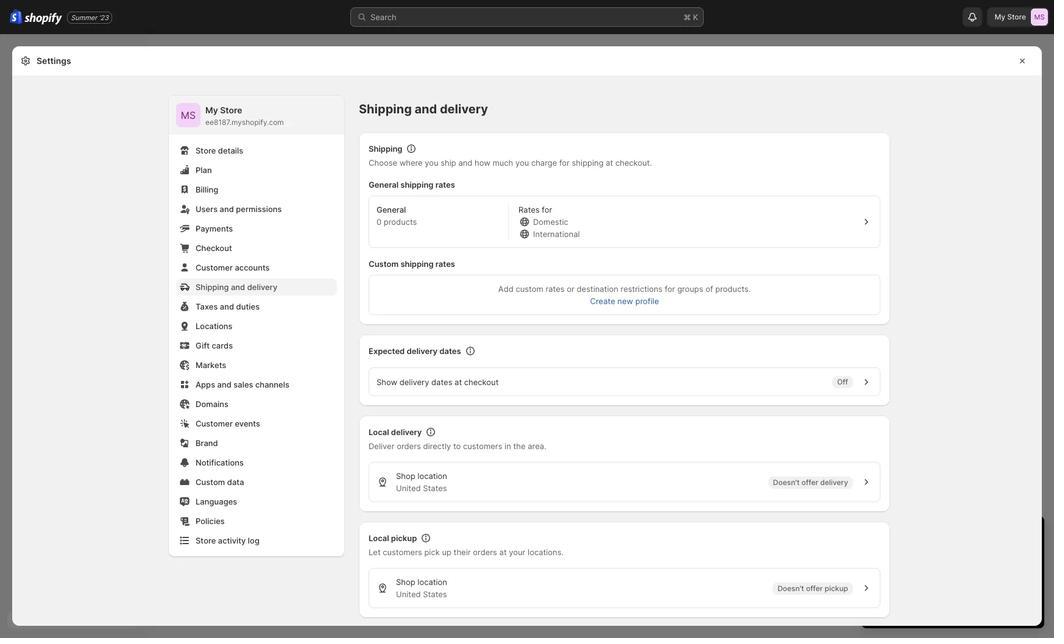 Task type: locate. For each thing, give the bounding box(es) containing it.
1 day left in your trial element
[[862, 548, 1045, 628]]

2 states from the top
[[423, 589, 447, 599]]

2 vertical spatial rates
[[546, 284, 565, 294]]

2 you from the left
[[516, 158, 529, 168]]

0 horizontal spatial you
[[425, 158, 439, 168]]

off
[[837, 377, 848, 386]]

shopify image
[[25, 13, 62, 25]]

custom inside 'shop settings menu' element
[[196, 477, 225, 487]]

your left locations.
[[509, 547, 526, 557]]

doesn't for let customers pick up their orders at your locations.
[[778, 584, 804, 593]]

for
[[559, 158, 570, 168], [542, 205, 552, 215], [665, 284, 675, 294], [874, 581, 884, 591], [940, 581, 950, 591]]

1 horizontal spatial my store image
[[1031, 9, 1048, 26]]

2 vertical spatial shipping
[[401, 259, 434, 269]]

rates
[[436, 180, 455, 190], [436, 259, 455, 269], [546, 284, 565, 294]]

for down select
[[874, 581, 884, 591]]

my store image up store details
[[176, 103, 201, 127]]

my for my store
[[995, 12, 1006, 21]]

customer for customer events
[[196, 419, 233, 428]]

settings dialog
[[12, 46, 1042, 638]]

shop location united states down pick
[[396, 577, 447, 599]]

1 horizontal spatial trial
[[972, 527, 994, 542]]

0 horizontal spatial my
[[205, 105, 218, 115]]

settings
[[37, 55, 71, 66]]

for inside add custom rates or destination restrictions for groups of products. create new profile
[[665, 284, 675, 294]]

you right much
[[516, 158, 529, 168]]

1 you from the left
[[425, 158, 439, 168]]

create
[[590, 296, 615, 306]]

rates for general shipping rates
[[436, 180, 455, 190]]

expected delivery dates
[[369, 346, 461, 356]]

rates inside add custom rates or destination restrictions for groups of products. create new profile
[[546, 284, 565, 294]]

and right taxes
[[220, 302, 234, 311]]

0 horizontal spatial trial
[[893, 549, 907, 559]]

shipping and delivery down customer accounts
[[196, 282, 277, 292]]

how
[[475, 158, 491, 168]]

0 vertical spatial shop
[[396, 471, 415, 481]]

your
[[943, 527, 969, 542], [509, 547, 526, 557], [962, 569, 979, 578], [953, 581, 969, 591]]

dates up show delivery dates at checkout
[[440, 346, 461, 356]]

in inside 1 day left in your trial dropdown button
[[930, 527, 940, 542]]

dates left 'checkout'
[[432, 377, 453, 387]]

0 vertical spatial in
[[505, 441, 511, 451]]

location down directly
[[418, 471, 447, 481]]

create new profile link
[[590, 295, 659, 307]]

show
[[377, 377, 397, 387]]

0 horizontal spatial custom
[[196, 477, 225, 487]]

at left 'checkout'
[[455, 377, 462, 387]]

1 vertical spatial orders
[[473, 547, 497, 557]]

shipping and delivery up where
[[359, 102, 488, 116]]

to inside select a plan to extend your shopify trial for just $1/month for your first 3 months.
[[924, 569, 932, 578]]

2 united from the top
[[396, 589, 421, 599]]

custom down 0
[[369, 259, 399, 269]]

pickup
[[391, 533, 417, 543], [825, 584, 848, 593]]

0 vertical spatial rates
[[436, 180, 455, 190]]

1 vertical spatial dates
[[432, 377, 453, 387]]

your left first in the right bottom of the page
[[953, 581, 969, 591]]

shipping down where
[[401, 180, 434, 190]]

shipping
[[359, 102, 412, 116], [369, 144, 403, 154], [196, 282, 229, 292]]

offer
[[802, 478, 819, 487], [806, 584, 823, 593]]

2 horizontal spatial trial
[[1012, 569, 1026, 578]]

1 states from the top
[[423, 483, 447, 493]]

local up deliver
[[369, 427, 389, 437]]

store
[[1008, 12, 1026, 21], [220, 105, 242, 115], [196, 146, 216, 155], [196, 536, 216, 546]]

to right directly
[[453, 441, 461, 451]]

delivery
[[440, 102, 488, 116], [247, 282, 277, 292], [407, 346, 438, 356], [400, 377, 429, 387], [391, 427, 422, 437], [821, 478, 848, 487]]

offer for let customers pick up their orders at your locations.
[[806, 584, 823, 593]]

2 local from the top
[[369, 533, 389, 543]]

0 vertical spatial custom
[[369, 259, 399, 269]]

states down pick
[[423, 589, 447, 599]]

store activity log link
[[176, 532, 337, 549]]

shop location united states down directly
[[396, 471, 447, 493]]

trial inside dropdown button
[[972, 527, 994, 542]]

customer inside customer accounts link
[[196, 263, 233, 272]]

products.
[[716, 284, 751, 294]]

0 vertical spatial my store image
[[1031, 9, 1048, 26]]

states for directly
[[423, 483, 447, 493]]

dates
[[440, 346, 461, 356], [432, 377, 453, 387]]

shop
[[396, 471, 415, 481], [396, 577, 415, 587]]

1 vertical spatial shipping
[[401, 180, 434, 190]]

markets
[[196, 360, 226, 370]]

1 horizontal spatial customers
[[463, 441, 503, 451]]

trial up shopify
[[972, 527, 994, 542]]

1 horizontal spatial in
[[930, 527, 940, 542]]

your trial ends on
[[874, 549, 942, 559]]

1 vertical spatial trial
[[893, 549, 907, 559]]

1 vertical spatial my
[[205, 105, 218, 115]]

area.
[[528, 441, 547, 451]]

local pickup
[[369, 533, 417, 543]]

0 vertical spatial customer
[[196, 263, 233, 272]]

to inside settings dialog
[[453, 441, 461, 451]]

0 vertical spatial shipping
[[572, 158, 604, 168]]

shop location united states
[[396, 471, 447, 493], [396, 577, 447, 599]]

2 shop from the top
[[396, 577, 415, 587]]

custom
[[369, 259, 399, 269], [196, 477, 225, 487]]

0 vertical spatial orders
[[397, 441, 421, 451]]

2 shop location united states from the top
[[396, 577, 447, 599]]

notifications link
[[176, 454, 337, 471]]

⌘ k
[[684, 12, 698, 22]]

shipping inside 'shop settings menu' element
[[196, 282, 229, 292]]

0 vertical spatial offer
[[802, 478, 819, 487]]

ms button
[[176, 103, 201, 127]]

1 vertical spatial doesn't
[[778, 584, 804, 593]]

general for 0
[[377, 205, 406, 215]]

shopify
[[981, 569, 1009, 578]]

shop down local delivery
[[396, 471, 415, 481]]

local up let
[[369, 533, 389, 543]]

your right left
[[943, 527, 969, 542]]

0 vertical spatial local
[[369, 427, 389, 437]]

taxes
[[196, 302, 218, 311]]

much
[[493, 158, 513, 168]]

1 vertical spatial customers
[[383, 547, 422, 557]]

and right "users"
[[220, 204, 234, 214]]

events
[[235, 419, 260, 428]]

1 vertical spatial customer
[[196, 419, 233, 428]]

0 vertical spatial at
[[606, 158, 613, 168]]

0 vertical spatial pickup
[[391, 533, 417, 543]]

1 vertical spatial united
[[396, 589, 421, 599]]

general for shipping
[[369, 180, 399, 190]]

shop settings menu element
[[169, 96, 344, 556]]

brand
[[196, 438, 218, 448]]

trial up the months.
[[1012, 569, 1026, 578]]

apps and sales channels
[[196, 380, 289, 389]]

local for local pickup
[[369, 533, 389, 543]]

1 vertical spatial custom
[[196, 477, 225, 487]]

1 horizontal spatial my
[[995, 12, 1006, 21]]

2 customer from the top
[[196, 419, 233, 428]]

my store
[[995, 12, 1026, 21]]

for right charge on the top of page
[[559, 158, 570, 168]]

0 vertical spatial general
[[369, 180, 399, 190]]

my store image right my store at the right of page
[[1031, 9, 1048, 26]]

1 vertical spatial at
[[455, 377, 462, 387]]

0 vertical spatial to
[[453, 441, 461, 451]]

0 horizontal spatial to
[[453, 441, 461, 451]]

to
[[453, 441, 461, 451], [924, 569, 932, 578]]

1 horizontal spatial you
[[516, 158, 529, 168]]

0 vertical spatial united
[[396, 483, 421, 493]]

trial
[[972, 527, 994, 542], [893, 549, 907, 559], [1012, 569, 1026, 578]]

in inside settings dialog
[[505, 441, 511, 451]]

states down directly
[[423, 483, 447, 493]]

extend
[[934, 569, 960, 578]]

store inside store activity log link
[[196, 536, 216, 546]]

general inside general 0 products
[[377, 205, 406, 215]]

0 vertical spatial states
[[423, 483, 447, 493]]

1 location from the top
[[418, 471, 447, 481]]

location down pick
[[418, 577, 447, 587]]

shipping and delivery
[[359, 102, 488, 116], [196, 282, 277, 292]]

local
[[369, 427, 389, 437], [369, 533, 389, 543]]

store details
[[196, 146, 243, 155]]

languages
[[196, 497, 237, 507]]

1 customer from the top
[[196, 263, 233, 272]]

and for the shipping and delivery link
[[231, 282, 245, 292]]

0 horizontal spatial my store image
[[176, 103, 201, 127]]

my
[[995, 12, 1006, 21], [205, 105, 218, 115]]

customer down the checkout
[[196, 263, 233, 272]]

customers
[[463, 441, 503, 451], [383, 547, 422, 557]]

at left checkout.
[[606, 158, 613, 168]]

select a plan to extend your shopify trial for just $1/month for your first 3 months.
[[874, 569, 1026, 591]]

2 vertical spatial shipping
[[196, 282, 229, 292]]

customers down 'local pickup'
[[383, 547, 422, 557]]

0 vertical spatial dates
[[440, 346, 461, 356]]

in left 'the'
[[505, 441, 511, 451]]

shipping down products
[[401, 259, 434, 269]]

dialog
[[1047, 46, 1054, 626]]

checkout
[[196, 243, 232, 253]]

store inside 'my store ee8187.myshopify.com'
[[220, 105, 242, 115]]

1 vertical spatial shipping and delivery
[[196, 282, 277, 292]]

1 day left in your trial button
[[862, 516, 1045, 542]]

customers left 'the'
[[463, 441, 503, 451]]

states
[[423, 483, 447, 493], [423, 589, 447, 599]]

1 horizontal spatial at
[[500, 547, 507, 557]]

1 local from the top
[[369, 427, 389, 437]]

0 horizontal spatial customers
[[383, 547, 422, 557]]

0 vertical spatial location
[[418, 471, 447, 481]]

at right their
[[500, 547, 507, 557]]

shop location united states for orders
[[396, 471, 447, 493]]

and right the apps
[[217, 380, 232, 389]]

1 horizontal spatial custom
[[369, 259, 399, 269]]

general down 'choose'
[[369, 180, 399, 190]]

custom data
[[196, 477, 244, 487]]

to for customers
[[453, 441, 461, 451]]

0 vertical spatial shop location united states
[[396, 471, 447, 493]]

2 vertical spatial trial
[[1012, 569, 1026, 578]]

rates for custom shipping rates
[[436, 259, 455, 269]]

shop down 'local pickup'
[[396, 577, 415, 587]]

gift
[[196, 341, 210, 350]]

united down 'local pickup'
[[396, 589, 421, 599]]

orders right their
[[473, 547, 497, 557]]

locations.
[[528, 547, 564, 557]]

1 vertical spatial offer
[[806, 584, 823, 593]]

united up 'local pickup'
[[396, 483, 421, 493]]

general
[[369, 180, 399, 190], [377, 205, 406, 215]]

1 vertical spatial states
[[423, 589, 447, 599]]

united for orders
[[396, 483, 421, 493]]

0 horizontal spatial in
[[505, 441, 511, 451]]

to for extend
[[924, 569, 932, 578]]

1 vertical spatial location
[[418, 577, 447, 587]]

1 united from the top
[[396, 483, 421, 493]]

general up products
[[377, 205, 406, 215]]

in right left
[[930, 527, 940, 542]]

1 vertical spatial in
[[930, 527, 940, 542]]

and for taxes and duties link
[[220, 302, 234, 311]]

shop for orders
[[396, 471, 415, 481]]

1 shop from the top
[[396, 471, 415, 481]]

1 vertical spatial local
[[369, 533, 389, 543]]

0 vertical spatial my
[[995, 12, 1006, 21]]

1 vertical spatial general
[[377, 205, 406, 215]]

customer accounts
[[196, 263, 270, 272]]

trial right the your
[[893, 549, 907, 559]]

0 vertical spatial trial
[[972, 527, 994, 542]]

2 location from the top
[[418, 577, 447, 587]]

users
[[196, 204, 218, 214]]

and for apps and sales channels link
[[217, 380, 232, 389]]

k
[[693, 12, 698, 22]]

dates for show delivery dates at checkout
[[432, 377, 453, 387]]

shop for customers
[[396, 577, 415, 587]]

0 vertical spatial doesn't
[[773, 478, 800, 487]]

1 horizontal spatial to
[[924, 569, 932, 578]]

local delivery
[[369, 427, 422, 437]]

customer down domains
[[196, 419, 233, 428]]

for left groups
[[665, 284, 675, 294]]

1 shop location united states from the top
[[396, 471, 447, 493]]

doesn't
[[773, 478, 800, 487], [778, 584, 804, 593]]

for up domestic
[[542, 205, 552, 215]]

to right plan
[[924, 569, 932, 578]]

1 vertical spatial shop location united states
[[396, 577, 447, 599]]

1 horizontal spatial shipping and delivery
[[359, 102, 488, 116]]

1 horizontal spatial pickup
[[825, 584, 848, 593]]

locations link
[[176, 318, 337, 335]]

location for pick
[[418, 577, 447, 587]]

users and permissions
[[196, 204, 282, 214]]

0 horizontal spatial at
[[455, 377, 462, 387]]

my inside 'my store ee8187.myshopify.com'
[[205, 105, 218, 115]]

store details link
[[176, 142, 337, 159]]

orders down local delivery
[[397, 441, 421, 451]]

my store image
[[1031, 9, 1048, 26], [176, 103, 201, 127]]

shipping right charge on the top of page
[[572, 158, 604, 168]]

1 vertical spatial rates
[[436, 259, 455, 269]]

activity
[[218, 536, 246, 546]]

gift cards link
[[176, 337, 337, 354]]

you left the ship
[[425, 158, 439, 168]]

1 vertical spatial to
[[924, 569, 932, 578]]

1 vertical spatial my store image
[[176, 103, 201, 127]]

1 vertical spatial shop
[[396, 577, 415, 587]]

custom up languages
[[196, 477, 225, 487]]

customer inside customer events link
[[196, 419, 233, 428]]

0 horizontal spatial shipping and delivery
[[196, 282, 277, 292]]

notifications
[[196, 458, 244, 467]]

and down customer accounts
[[231, 282, 245, 292]]



Task type: vqa. For each thing, say whether or not it's contained in the screenshot.
topmost United
yes



Task type: describe. For each thing, give the bounding box(es) containing it.
customer events link
[[176, 415, 337, 432]]

the
[[513, 441, 526, 451]]

let customers pick up their orders at your locations.
[[369, 547, 564, 557]]

rates
[[519, 205, 540, 215]]

products
[[384, 217, 417, 227]]

delivery inside 'shop settings menu' element
[[247, 282, 277, 292]]

permissions
[[236, 204, 282, 214]]

summer
[[71, 13, 97, 22]]

1 vertical spatial shipping
[[369, 144, 403, 154]]

your
[[874, 549, 891, 559]]

customer for customer accounts
[[196, 263, 233, 272]]

and right the ship
[[459, 158, 473, 168]]

log
[[248, 536, 260, 546]]

checkout link
[[176, 240, 337, 257]]

data
[[227, 477, 244, 487]]

2 vertical spatial at
[[500, 547, 507, 557]]

deliver
[[369, 441, 395, 451]]

where
[[400, 158, 423, 168]]

store inside store details link
[[196, 146, 216, 155]]

cards
[[212, 341, 233, 350]]

just
[[887, 581, 900, 591]]

months.
[[996, 581, 1026, 591]]

0 horizontal spatial orders
[[397, 441, 421, 451]]

gift cards
[[196, 341, 233, 350]]

of
[[706, 284, 713, 294]]

shop location united states for customers
[[396, 577, 447, 599]]

brand link
[[176, 435, 337, 452]]

billing link
[[176, 181, 337, 198]]

my store image inside 'shop settings menu' element
[[176, 103, 201, 127]]

users and permissions link
[[176, 201, 337, 218]]

let
[[369, 547, 381, 557]]

custom for custom data
[[196, 477, 225, 487]]

taxes and duties
[[196, 302, 260, 311]]

3
[[988, 581, 993, 591]]

for down the extend
[[940, 581, 950, 591]]

payments
[[196, 224, 233, 233]]

your up first in the right bottom of the page
[[962, 569, 979, 578]]

1 vertical spatial pickup
[[825, 584, 848, 593]]

trial inside select a plan to extend your shopify trial for just $1/month for your first 3 months.
[[1012, 569, 1026, 578]]

local for local delivery
[[369, 427, 389, 437]]

my for my store ee8187.myshopify.com
[[205, 105, 218, 115]]

1 horizontal spatial orders
[[473, 547, 497, 557]]

0
[[377, 217, 382, 227]]

up
[[442, 547, 452, 557]]

doesn't offer delivery
[[773, 478, 848, 487]]

shipping and delivery link
[[176, 279, 337, 296]]

dates for expected delivery dates
[[440, 346, 461, 356]]

a
[[900, 569, 904, 578]]

groups
[[678, 284, 704, 294]]

'23
[[99, 13, 109, 22]]

search
[[371, 12, 397, 22]]

customer events
[[196, 419, 260, 428]]

languages link
[[176, 493, 337, 510]]

checkout
[[464, 377, 499, 387]]

0 vertical spatial shipping and delivery
[[359, 102, 488, 116]]

store activity log
[[196, 536, 260, 546]]

my store ee8187.myshopify.com
[[205, 105, 284, 127]]

general 0 products
[[377, 205, 417, 227]]

expected
[[369, 346, 405, 356]]

deliver orders directly to customers in the area.
[[369, 441, 547, 451]]

offer for deliver orders directly to customers in the area.
[[802, 478, 819, 487]]

sales
[[234, 380, 253, 389]]

1
[[874, 527, 880, 542]]

their
[[454, 547, 471, 557]]

duties
[[236, 302, 260, 311]]

restrictions
[[621, 284, 663, 294]]

0 vertical spatial shipping
[[359, 102, 412, 116]]

and up where
[[415, 102, 437, 116]]

plan link
[[176, 162, 337, 179]]

summer '23
[[71, 13, 109, 22]]

0 horizontal spatial pickup
[[391, 533, 417, 543]]

custom for custom shipping rates
[[369, 259, 399, 269]]

your inside settings dialog
[[509, 547, 526, 557]]

locations
[[196, 321, 233, 331]]

international
[[533, 229, 580, 239]]

plan
[[906, 569, 922, 578]]

charge
[[531, 158, 557, 168]]

shopify image
[[10, 9, 23, 24]]

policies link
[[176, 513, 337, 530]]

or
[[567, 284, 575, 294]]

doesn't for deliver orders directly to customers in the area.
[[773, 478, 800, 487]]

ee8187.myshopify.com
[[205, 118, 284, 127]]

states for pick
[[423, 589, 447, 599]]

domestic
[[533, 217, 569, 227]]

shipping for custom shipping rates
[[401, 259, 434, 269]]

pick
[[424, 547, 440, 557]]

add custom rates or destination restrictions for groups of products. create new profile
[[498, 284, 751, 306]]

united for customers
[[396, 589, 421, 599]]

customer accounts link
[[176, 259, 337, 276]]

taxes and duties link
[[176, 298, 337, 315]]

destination
[[577, 284, 619, 294]]

rates for add custom rates or destination restrictions for groups of products. create new profile
[[546, 284, 565, 294]]

0 vertical spatial customers
[[463, 441, 503, 451]]

summer '23 link
[[67, 11, 112, 23]]

add
[[498, 284, 514, 294]]

general shipping rates
[[369, 180, 455, 190]]

doesn't offer pickup
[[778, 584, 848, 593]]

location for directly
[[418, 471, 447, 481]]

day
[[883, 527, 904, 542]]

$1/month
[[902, 581, 938, 591]]

shipping for general shipping rates
[[401, 180, 434, 190]]

apps and sales channels link
[[176, 376, 337, 393]]

plan
[[196, 165, 212, 175]]

your inside dropdown button
[[943, 527, 969, 542]]

accounts
[[235, 263, 270, 272]]

shipping and delivery inside 'shop settings menu' element
[[196, 282, 277, 292]]

channels
[[255, 380, 289, 389]]

and for the users and permissions link
[[220, 204, 234, 214]]

new
[[618, 296, 633, 306]]

select
[[874, 569, 898, 578]]

2 horizontal spatial at
[[606, 158, 613, 168]]

custom
[[516, 284, 544, 294]]

choose
[[369, 158, 397, 168]]

apps
[[196, 380, 215, 389]]

domains link
[[176, 396, 337, 413]]

payments link
[[176, 220, 337, 237]]



